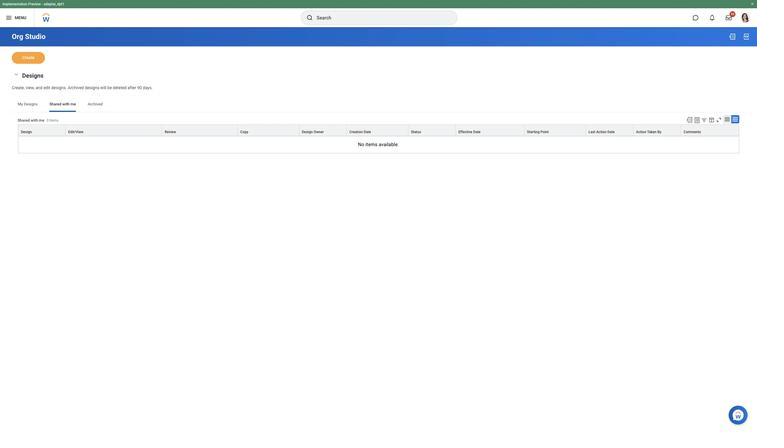 Task type: vqa. For each thing, say whether or not it's contained in the screenshot.
the right with
yes



Task type: describe. For each thing, give the bounding box(es) containing it.
shared with me 0 items
[[18, 118, 58, 123]]

owner
[[314, 130, 324, 134]]

my designs
[[18, 102, 38, 106]]

export to worksheets image
[[694, 117, 701, 124]]

date for effective date
[[473, 130, 481, 134]]

by
[[658, 130, 662, 134]]

designs inside group
[[22, 72, 44, 79]]

90
[[137, 85, 142, 90]]

designs inside tab list
[[24, 102, 38, 106]]

create button
[[12, 52, 45, 64]]

implementation preview -   adeptai_dpt1
[[2, 2, 64, 6]]

date inside "popup button"
[[608, 130, 615, 134]]

status button
[[408, 125, 456, 136]]

chevron down image
[[13, 72, 20, 77]]

toolbar inside org studio main content
[[684, 115, 740, 124]]

org
[[12, 32, 23, 41]]

my
[[18, 102, 23, 106]]

copy
[[240, 130, 248, 134]]

design button
[[18, 125, 65, 136]]

review button
[[162, 125, 237, 136]]

notifications large image
[[710, 15, 715, 21]]

preview
[[28, 2, 41, 6]]

export to excel image
[[687, 117, 693, 123]]

org studio
[[12, 32, 46, 41]]

starting point button
[[525, 125, 586, 136]]

days.
[[143, 85, 153, 90]]

comments button
[[681, 125, 739, 136]]

copy button
[[238, 125, 299, 136]]

after
[[128, 85, 136, 90]]

edit/view button
[[66, 125, 162, 136]]

export to excel image
[[729, 33, 736, 40]]

creation date button
[[347, 125, 408, 136]]

will
[[100, 85, 106, 90]]

creation
[[350, 130, 363, 134]]

and
[[36, 85, 42, 90]]

comments
[[684, 130, 701, 134]]

point
[[541, 130, 549, 134]]

menu button
[[0, 8, 34, 27]]

edit
[[43, 85, 50, 90]]

adeptai_dpt1
[[44, 2, 64, 6]]

implementation
[[2, 2, 27, 6]]

menu
[[15, 15, 26, 20]]

taken
[[647, 130, 657, 134]]

33
[[731, 12, 735, 16]]

status
[[411, 130, 421, 134]]

last action date
[[589, 130, 615, 134]]

0
[[47, 118, 49, 123]]

1 horizontal spatial items
[[366, 142, 378, 147]]

designs button
[[22, 72, 44, 79]]

create,
[[12, 85, 25, 90]]

table image
[[725, 116, 731, 122]]

close environment banner image
[[751, 2, 754, 6]]

design for design owner
[[302, 130, 313, 134]]

Search Workday  search field
[[317, 11, 445, 24]]



Task type: locate. For each thing, give the bounding box(es) containing it.
0 vertical spatial me
[[71, 102, 76, 106]]

effective date button
[[456, 125, 524, 136]]

tab list inside org studio main content
[[12, 98, 746, 112]]

last action date button
[[586, 125, 633, 136]]

create, view, and edit designs. archived designs will be deleted after 90 days.
[[12, 85, 153, 90]]

toolbar
[[684, 115, 740, 124]]

designs group
[[12, 71, 746, 91]]

row
[[18, 124, 739, 136]]

effective
[[459, 130, 473, 134]]

0 horizontal spatial shared
[[18, 118, 30, 123]]

starting point
[[527, 130, 549, 134]]

2 horizontal spatial date
[[608, 130, 615, 134]]

1 vertical spatial items
[[366, 142, 378, 147]]

0 vertical spatial with
[[62, 102, 70, 106]]

fullscreen image
[[716, 117, 723, 123]]

with
[[62, 102, 70, 106], [31, 118, 38, 123]]

create
[[22, 55, 34, 60]]

designs
[[22, 72, 44, 79], [24, 102, 38, 106]]

design owner button
[[299, 125, 347, 136]]

profile logan mcneil image
[[741, 13, 750, 24]]

items inside shared with me 0 items
[[50, 118, 58, 123]]

1 horizontal spatial me
[[71, 102, 76, 106]]

design
[[21, 130, 32, 134], [302, 130, 313, 134]]

0 horizontal spatial action
[[597, 130, 607, 134]]

studio
[[25, 32, 46, 41]]

tab list containing my designs
[[12, 98, 746, 112]]

1 vertical spatial with
[[31, 118, 38, 123]]

shared with me
[[49, 102, 76, 106]]

expand table image
[[733, 116, 739, 122]]

date
[[364, 130, 371, 134], [473, 130, 481, 134], [608, 130, 615, 134]]

archived down designs
[[88, 102, 103, 106]]

menu banner
[[0, 0, 757, 27]]

with for shared with me
[[62, 102, 70, 106]]

2 design from the left
[[302, 130, 313, 134]]

action taken by button
[[634, 125, 681, 136]]

me for shared with me 0 items
[[39, 118, 44, 123]]

me down create, view, and edit designs. archived designs will be deleted after 90 days.
[[71, 102, 76, 106]]

designs up view,
[[22, 72, 44, 79]]

select to filter grid data image
[[701, 117, 708, 123]]

archived left designs
[[68, 85, 84, 90]]

0 horizontal spatial design
[[21, 130, 32, 134]]

shared down my
[[18, 118, 30, 123]]

0 vertical spatial items
[[50, 118, 58, 123]]

org studio main content
[[0, 27, 757, 175]]

click to view/edit grid preferences image
[[709, 117, 715, 123]]

view,
[[26, 85, 35, 90]]

1 horizontal spatial date
[[473, 130, 481, 134]]

items right no
[[366, 142, 378, 147]]

-
[[42, 2, 43, 6]]

1 horizontal spatial archived
[[88, 102, 103, 106]]

items
[[50, 118, 58, 123], [366, 142, 378, 147]]

designs right my
[[24, 102, 38, 106]]

1 horizontal spatial with
[[62, 102, 70, 106]]

edit/view
[[68, 130, 83, 134]]

me
[[71, 102, 76, 106], [39, 118, 44, 123]]

0 vertical spatial shared
[[49, 102, 61, 106]]

0 horizontal spatial date
[[364, 130, 371, 134]]

design inside popup button
[[302, 130, 313, 134]]

1 design from the left
[[21, 130, 32, 134]]

with inside tab list
[[62, 102, 70, 106]]

1 vertical spatial designs
[[24, 102, 38, 106]]

1 action from the left
[[597, 130, 607, 134]]

be
[[107, 85, 112, 90]]

effective date
[[459, 130, 481, 134]]

0 vertical spatial designs
[[22, 72, 44, 79]]

no items available.
[[358, 142, 399, 147]]

1 horizontal spatial action
[[636, 130, 647, 134]]

1 horizontal spatial design
[[302, 130, 313, 134]]

33 button
[[723, 11, 736, 24]]

2 date from the left
[[473, 130, 481, 134]]

archived inside tab list
[[88, 102, 103, 106]]

design inside popup button
[[21, 130, 32, 134]]

shared
[[49, 102, 61, 106], [18, 118, 30, 123]]

last
[[589, 130, 596, 134]]

items right 0
[[50, 118, 58, 123]]

with up design popup button
[[31, 118, 38, 123]]

1 vertical spatial archived
[[88, 102, 103, 106]]

archived
[[68, 85, 84, 90], [88, 102, 103, 106]]

date right effective
[[473, 130, 481, 134]]

1 vertical spatial me
[[39, 118, 44, 123]]

action
[[597, 130, 607, 134], [636, 130, 647, 134]]

date right creation
[[364, 130, 371, 134]]

tab list
[[12, 98, 746, 112]]

date for creation date
[[364, 130, 371, 134]]

with for shared with me 0 items
[[31, 118, 38, 123]]

archived inside "designs" group
[[68, 85, 84, 90]]

shared for shared with me 0 items
[[18, 118, 30, 123]]

justify image
[[5, 14, 12, 21]]

shared down designs.
[[49, 102, 61, 106]]

me for shared with me
[[71, 102, 76, 106]]

shared for shared with me
[[49, 102, 61, 106]]

design down shared with me 0 items
[[21, 130, 32, 134]]

design for design
[[21, 130, 32, 134]]

designs
[[85, 85, 99, 90]]

row inside org studio main content
[[18, 124, 739, 136]]

view printable version (pdf) image
[[743, 33, 750, 40]]

with down designs.
[[62, 102, 70, 106]]

2 action from the left
[[636, 130, 647, 134]]

creation date
[[350, 130, 371, 134]]

deleted
[[113, 85, 127, 90]]

designs.
[[51, 85, 67, 90]]

starting
[[527, 130, 540, 134]]

me left 0
[[39, 118, 44, 123]]

action right last
[[597, 130, 607, 134]]

0 horizontal spatial items
[[50, 118, 58, 123]]

1 vertical spatial shared
[[18, 118, 30, 123]]

search image
[[306, 14, 313, 21]]

no
[[358, 142, 364, 147]]

inbox large image
[[726, 15, 732, 21]]

available.
[[379, 142, 399, 147]]

design owner
[[302, 130, 324, 134]]

0 horizontal spatial archived
[[68, 85, 84, 90]]

1 horizontal spatial shared
[[49, 102, 61, 106]]

review
[[165, 130, 176, 134]]

0 vertical spatial archived
[[68, 85, 84, 90]]

design left owner
[[302, 130, 313, 134]]

action left taken
[[636, 130, 647, 134]]

date right last
[[608, 130, 615, 134]]

action taken by
[[636, 130, 662, 134]]

row containing design
[[18, 124, 739, 136]]

3 date from the left
[[608, 130, 615, 134]]

0 horizontal spatial with
[[31, 118, 38, 123]]

1 date from the left
[[364, 130, 371, 134]]

0 horizontal spatial me
[[39, 118, 44, 123]]



